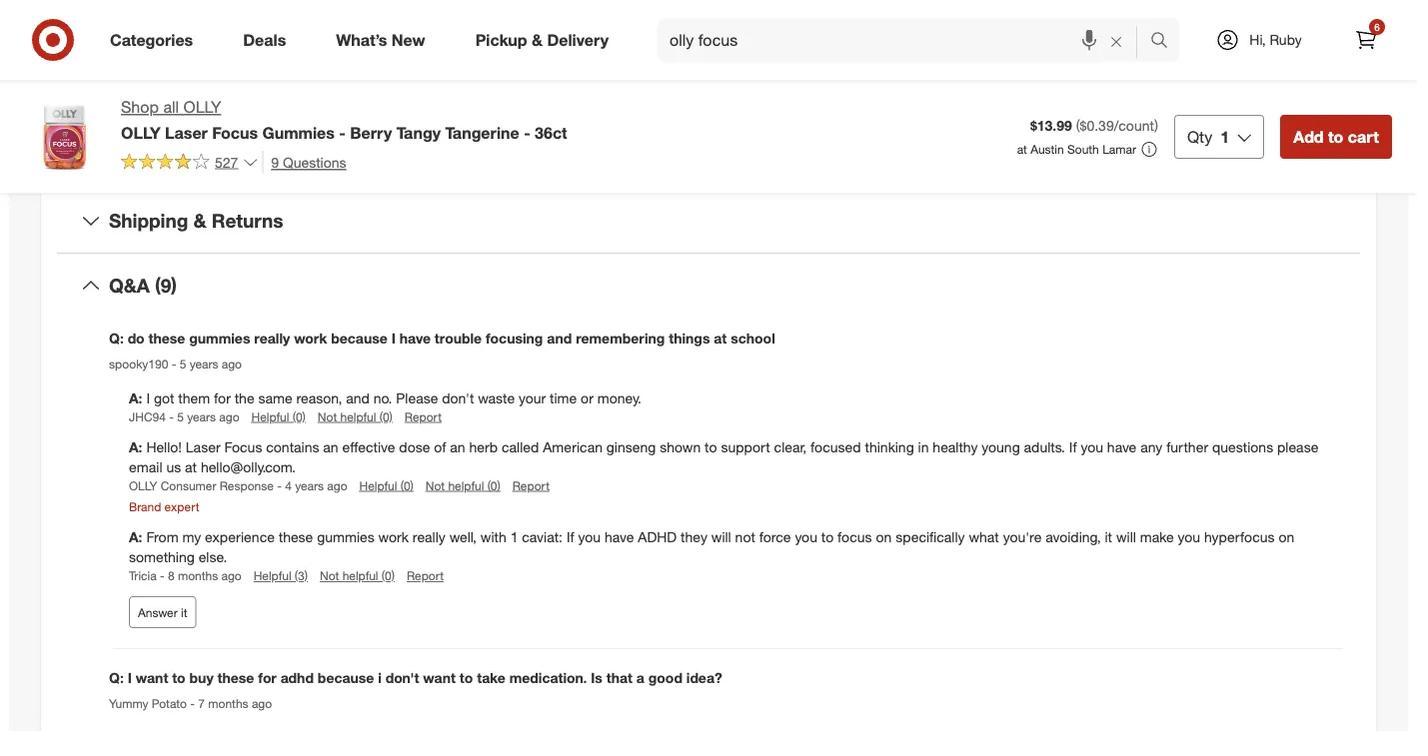 Task type: locate. For each thing, give the bounding box(es) containing it.
1 vertical spatial not
[[426, 478, 445, 493]]

5
[[180, 356, 186, 371], [177, 409, 184, 424]]

olly down shop
[[121, 123, 161, 142]]

0 vertical spatial helpful  (0)
[[251, 409, 306, 424]]

2 vertical spatial not
[[320, 568, 339, 583]]

focus up hello@olly.com.
[[224, 438, 262, 456]]

gummies inside from my experience these gummies work really well, with 1 caviat: if you have adhd they will not force you to focus on specifically what you're avoiding, it will make you hyperfocus on something else.
[[317, 529, 374, 546]]

make
[[1140, 529, 1174, 546]]

0 vertical spatial helpful
[[251, 409, 289, 424]]

have left adhd
[[605, 529, 634, 546]]

1 vertical spatial helpful  (0) button
[[359, 477, 414, 494]]

1 vertical spatial at
[[714, 330, 727, 347]]

because inside q: i want to buy these for adhd because i don't want to take medication. is that a good idea? yummy potato - 7 months ago
[[318, 670, 374, 687]]

0 vertical spatial years
[[190, 356, 218, 371]]

& for shipping
[[193, 209, 206, 232]]

specifically
[[896, 529, 965, 546]]

0 vertical spatial at
[[1017, 142, 1027, 157]]

pickup & delivery link
[[458, 18, 634, 62]]

add
[[1293, 127, 1324, 146]]

support
[[721, 438, 770, 456]]

(0) down herb
[[487, 478, 500, 493]]

0 vertical spatial for
[[214, 389, 231, 407]]

1 vertical spatial work
[[378, 529, 409, 546]]

months right 7
[[208, 696, 248, 711]]

these inside from my experience these gummies work really well, with 1 caviat: if you have adhd they will not force you to focus on specifically what you're avoiding, it will make you hyperfocus on something else.
[[279, 529, 313, 546]]

the
[[235, 389, 254, 407]]

1 horizontal spatial and
[[547, 330, 572, 347]]

0 horizontal spatial and
[[346, 389, 370, 407]]

0 vertical spatial not
[[318, 409, 337, 424]]

austin
[[1031, 142, 1064, 157]]

0 vertical spatial gummies
[[189, 330, 250, 347]]

1 vertical spatial focus
[[224, 438, 262, 456]]

i inside q: i want to buy these for adhd because i don't want to take medication. is that a good idea? yummy potato - 7 months ago
[[128, 670, 132, 687]]

1 horizontal spatial really
[[413, 529, 446, 546]]

0 vertical spatial a:
[[129, 389, 142, 407]]

1 horizontal spatial at
[[714, 330, 727, 347]]

on right the hyperfocus
[[1279, 529, 1294, 546]]

have left any
[[1107, 438, 1137, 456]]

2 horizontal spatial have
[[1107, 438, 1137, 456]]

it right answer
[[181, 605, 187, 620]]

not helpful  (0) right (3)
[[320, 568, 395, 583]]

4
[[285, 478, 292, 493]]

ago inside q: i want to buy these for adhd because i don't want to take medication. is that a good idea? yummy potato - 7 months ago
[[252, 696, 272, 711]]

don't right i
[[385, 670, 419, 687]]

work inside the q: do these gummies really work because i have trouble focusing and  remembering things at school spooky190 - 5 years ago
[[294, 330, 327, 347]]

q: up yummy
[[109, 670, 124, 687]]

2 horizontal spatial at
[[1017, 142, 1027, 157]]

adhd
[[638, 529, 677, 546]]

1 vertical spatial months
[[208, 696, 248, 711]]

- inside q: i want to buy these for adhd because i don't want to take medication. is that a good idea? yummy potato - 7 months ago
[[190, 696, 195, 711]]

months inside q: i want to buy these for adhd because i don't want to take medication. is that a good idea? yummy potato - 7 months ago
[[208, 696, 248, 711]]

berry
[[350, 123, 392, 142]]

buy
[[189, 670, 214, 687]]

0 horizontal spatial it
[[181, 605, 187, 620]]

focus inside hello! laser focus contains an effective dose of an herb called american ginseng shown to support clear, focused thinking in healthy young adults. if you have any further questions please email us at hello@olly.com.
[[224, 438, 262, 456]]

0 horizontal spatial have
[[399, 330, 431, 347]]

3 a: from the top
[[129, 529, 146, 546]]

527 link
[[121, 151, 258, 175]]

0 horizontal spatial an
[[323, 438, 338, 456]]

really up same
[[254, 330, 290, 347]]

5 down them
[[177, 409, 184, 424]]

1 vertical spatial these
[[279, 529, 313, 546]]

have inside hello! laser focus contains an effective dose of an herb called american ginseng shown to support clear, focused thinking in healthy young adults. if you have any further questions please email us at hello@olly.com.
[[1107, 438, 1137, 456]]

an right of
[[450, 438, 465, 456]]

work inside from my experience these gummies work really well, with 1 caviat: if you have adhd they will not force you to focus on specifically what you're avoiding, it will make you hyperfocus on something else.
[[378, 529, 409, 546]]

0 vertical spatial if
[[1069, 438, 1077, 456]]

not helpful  (0) up effective
[[318, 409, 393, 424]]

school
[[731, 330, 775, 347]]

to left take
[[460, 670, 473, 687]]

1 horizontal spatial an
[[450, 438, 465, 456]]

hello@olly.com.
[[201, 458, 296, 476]]

2 vertical spatial these
[[217, 670, 254, 687]]

2 vertical spatial i
[[128, 670, 132, 687]]

will left make
[[1116, 529, 1136, 546]]

these right do at the top of page
[[148, 330, 185, 347]]

not down reason,
[[318, 409, 337, 424]]

helpful down same
[[251, 409, 289, 424]]

if
[[1069, 438, 1077, 456], [567, 529, 574, 546]]

an left effective
[[323, 438, 338, 456]]

ago right 4
[[327, 478, 347, 493]]

want up potato
[[136, 670, 168, 687]]

0 horizontal spatial helpful  (0)
[[251, 409, 306, 424]]

0 horizontal spatial i
[[128, 670, 132, 687]]

1 on from the left
[[876, 529, 892, 546]]

0 horizontal spatial on
[[876, 529, 892, 546]]

helpful  (0) button down effective
[[359, 477, 414, 494]]

i up yummy
[[128, 670, 132, 687]]

- left 36ct
[[524, 123, 530, 142]]

brand expert
[[129, 499, 199, 514]]

q&a
[[109, 274, 150, 297]]

2 q: from the top
[[109, 670, 124, 687]]

olly
[[183, 97, 221, 117], [121, 123, 161, 142], [129, 478, 157, 493]]

them
[[178, 389, 210, 407]]

olly down email
[[129, 478, 157, 493]]

ago
[[222, 356, 242, 371], [219, 409, 239, 424], [327, 478, 347, 493], [221, 568, 242, 583], [252, 696, 272, 711]]

1 an from the left
[[323, 438, 338, 456]]

0 vertical spatial not helpful  (0) button
[[318, 408, 393, 425]]

a: for hello! laser focus contains an effective dose of an herb called american ginseng shown to support clear, focused thinking in healthy young adults. if you have any further questions please email us at hello@olly.com.
[[129, 438, 146, 456]]

1 horizontal spatial don't
[[442, 389, 474, 407]]

clear,
[[774, 438, 807, 456]]

really left well,
[[413, 529, 446, 546]]

q: left do at the top of page
[[109, 330, 124, 347]]

laser down jhc94 - 5 years ago
[[186, 438, 220, 456]]

(0)
[[293, 409, 306, 424], [379, 409, 393, 424], [400, 478, 414, 493], [487, 478, 500, 493], [382, 568, 395, 583]]

ginseng
[[606, 438, 656, 456]]

1 vertical spatial i
[[146, 389, 150, 407]]

1 vertical spatial helpful  (0)
[[359, 478, 414, 493]]

to inside hello! laser focus contains an effective dose of an herb called american ginseng shown to support clear, focused thinking in healthy young adults. if you have any further questions please email us at hello@olly.com.
[[705, 438, 717, 456]]

helpful  (0)
[[251, 409, 306, 424], [359, 478, 414, 493]]

for left adhd
[[258, 670, 277, 687]]

1 horizontal spatial want
[[423, 670, 456, 687]]

1 vertical spatial helpful
[[448, 478, 484, 493]]

q: inside q: i want to buy these for adhd because i don't want to take medication. is that a good idea? yummy potato - 7 months ago
[[109, 670, 124, 687]]

2 vertical spatial not helpful  (0)
[[320, 568, 395, 583]]

1 horizontal spatial these
[[217, 670, 254, 687]]

0 horizontal spatial if
[[567, 529, 574, 546]]

herb
[[469, 438, 498, 456]]

trouble
[[435, 330, 482, 347]]

you
[[1081, 438, 1103, 456], [578, 529, 601, 546], [795, 529, 817, 546], [1178, 529, 1200, 546]]

don't left the "waste"
[[442, 389, 474, 407]]

to left focus
[[821, 529, 834, 546]]

at
[[1017, 142, 1027, 157], [714, 330, 727, 347], [185, 458, 197, 476]]

0 vertical spatial work
[[294, 330, 327, 347]]

not
[[318, 409, 337, 424], [426, 478, 445, 493], [320, 568, 339, 583]]

1 vertical spatial laser
[[186, 438, 220, 456]]

and right focusing
[[547, 330, 572, 347]]

focused
[[811, 438, 861, 456]]

gummies down effective
[[317, 529, 374, 546]]

at inside the q: do these gummies really work because i have trouble focusing and  remembering things at school spooky190 - 5 years ago
[[714, 330, 727, 347]]

not helpful  (0) button for from my experience these gummies work really well, with 1 caviat: if you have adhd they will not force you to focus on specifically what you're avoiding, it will make you hyperfocus on something else.
[[320, 567, 395, 585]]

work for really
[[294, 330, 327, 347]]

0 vertical spatial olly
[[183, 97, 221, 117]]

all
[[163, 97, 179, 117]]

5 up them
[[180, 356, 186, 371]]

2 vertical spatial helpful
[[254, 568, 291, 583]]

- right spooky190
[[172, 356, 176, 371]]

at left the austin
[[1017, 142, 1027, 157]]

months
[[178, 568, 218, 583], [208, 696, 248, 711]]

months down else.
[[178, 568, 218, 583]]

1 vertical spatial olly
[[121, 123, 161, 142]]

0 horizontal spatial want
[[136, 670, 168, 687]]

0 horizontal spatial these
[[148, 330, 185, 347]]

helpful  (0) button for olly consumer response - 4 years ago
[[359, 477, 414, 494]]

and
[[547, 330, 572, 347], [346, 389, 370, 407]]

ago right 7
[[252, 696, 272, 711]]

1 want from the left
[[136, 670, 168, 687]]

helpful down herb
[[448, 478, 484, 493]]

1 horizontal spatial it
[[1105, 529, 1112, 546]]

helpful for from my experience these gummies work really well, with 1 caviat: if you have adhd they will not force you to focus on specifically what you're avoiding, it will make you hyperfocus on something else.
[[254, 568, 291, 583]]

0 horizontal spatial 1
[[510, 529, 518, 546]]

young
[[982, 438, 1020, 456]]

for inside q: i want to buy these for adhd because i don't want to take medication. is that a good idea? yummy potato - 7 months ago
[[258, 670, 277, 687]]

1 horizontal spatial for
[[258, 670, 277, 687]]

remembering
[[576, 330, 665, 347]]

want left take
[[423, 670, 456, 687]]

0 vertical spatial these
[[148, 330, 185, 347]]

helpful  (0) for jhc94 - 5 years ago
[[251, 409, 306, 424]]

helpful left (3)
[[254, 568, 291, 583]]

not for i got them for the same reason, and no. please don't waste your time or money.
[[318, 409, 337, 424]]

& left returns at the left of page
[[193, 209, 206, 232]]

a: for from my experience these gummies work really well, with 1 caviat: if you have adhd they will not force you to focus on specifically what you're avoiding, it will make you hyperfocus on something else.
[[129, 529, 146, 546]]

& right pickup
[[532, 30, 543, 50]]

called
[[502, 438, 539, 456]]

helpful down no.
[[340, 409, 376, 424]]

shop all olly olly laser focus gummies - berry tangy tangerine - 36ct
[[121, 97, 567, 142]]

2 horizontal spatial i
[[391, 330, 396, 347]]

1 vertical spatial q:
[[109, 670, 124, 687]]

2 an from the left
[[450, 438, 465, 456]]

years right 4
[[295, 478, 324, 493]]

&
[[532, 30, 543, 50], [193, 209, 206, 232]]

report button for from my experience these gummies work really well, with 1 caviat: if you have adhd they will not force you to focus on specifically what you're avoiding, it will make you hyperfocus on something else.
[[407, 567, 444, 585]]

olly right all
[[183, 97, 221, 117]]

2 horizontal spatial these
[[279, 529, 313, 546]]

0 horizontal spatial don't
[[385, 670, 419, 687]]

1 right 'with'
[[510, 529, 518, 546]]

2 vertical spatial a:
[[129, 529, 146, 546]]

to
[[1328, 127, 1343, 146], [705, 438, 717, 456], [821, 529, 834, 546], [172, 670, 186, 687], [460, 670, 473, 687]]

a: i got them for the same reason, and no. please don't waste your time or money.
[[129, 389, 641, 407]]

you're
[[1003, 529, 1042, 546]]

q: inside the q: do these gummies really work because i have trouble focusing and  remembering things at school spooky190 - 5 years ago
[[109, 330, 124, 347]]

not helpful  (0) button right (3)
[[320, 567, 395, 585]]

1 horizontal spatial have
[[605, 529, 634, 546]]

0 horizontal spatial &
[[193, 209, 206, 232]]

1 horizontal spatial will
[[1116, 529, 1136, 546]]

yummy
[[109, 696, 148, 711]]

it right the avoiding,
[[1105, 529, 1112, 546]]

- left 4
[[277, 478, 282, 493]]

(0) down the "dose"
[[400, 478, 414, 493]]

(0) for olly consumer response - 4 years ago
[[487, 478, 500, 493]]

not down of
[[426, 478, 445, 493]]

if right caviat:
[[567, 529, 574, 546]]

$0.39
[[1080, 117, 1114, 134]]

and left no.
[[346, 389, 370, 407]]

to left buy
[[172, 670, 186, 687]]

really inside from my experience these gummies work really well, with 1 caviat: if you have adhd they will not force you to focus on specifically what you're avoiding, it will make you hyperfocus on something else.
[[413, 529, 446, 546]]

0 horizontal spatial really
[[254, 330, 290, 347]]

shipping & returns
[[109, 209, 283, 232]]

0 vertical spatial laser
[[165, 123, 208, 142]]

on right focus
[[876, 529, 892, 546]]

in
[[918, 438, 929, 456]]

0 vertical spatial i
[[391, 330, 396, 347]]

gummies
[[189, 330, 250, 347], [317, 529, 374, 546]]

because
[[331, 330, 388, 347], [318, 670, 374, 687]]

not helpful  (0) for from my experience these gummies work really well, with 1 caviat: if you have adhd they will not force you to focus on specifically what you're avoiding, it will make you hyperfocus on something else.
[[320, 568, 395, 583]]

helpful right (3)
[[342, 568, 378, 583]]

pickup
[[475, 30, 527, 50]]

on
[[876, 529, 892, 546], [1279, 529, 1294, 546]]

q&a (9)
[[109, 274, 177, 297]]

ago down else.
[[221, 568, 242, 583]]

0 vertical spatial helpful  (0) button
[[251, 408, 306, 425]]

$13.99
[[1030, 117, 1072, 134]]

for
[[214, 389, 231, 407], [258, 670, 277, 687]]

will left "not"
[[711, 529, 731, 546]]

helpful  (0) down same
[[251, 409, 306, 424]]

at right the us
[[185, 458, 197, 476]]

got
[[154, 389, 174, 407]]

i
[[391, 330, 396, 347], [146, 389, 150, 407], [128, 670, 132, 687]]

gummies inside the q: do these gummies really work because i have trouble focusing and  remembering things at school spooky190 - 5 years ago
[[189, 330, 250, 347]]

a:
[[129, 389, 142, 407], [129, 438, 146, 456], [129, 529, 146, 546]]

2 a: from the top
[[129, 438, 146, 456]]

if right adults.
[[1069, 438, 1077, 456]]

not helpful  (0) down herb
[[426, 478, 500, 493]]

0 horizontal spatial work
[[294, 330, 327, 347]]

1 horizontal spatial &
[[532, 30, 543, 50]]

pickup & delivery
[[475, 30, 609, 50]]

2 vertical spatial at
[[185, 458, 197, 476]]

1 vertical spatial don't
[[385, 670, 419, 687]]

(0) right (3)
[[382, 568, 395, 583]]

helpful  (0) down effective
[[359, 478, 414, 493]]

no.
[[373, 389, 392, 407]]

i left got
[[146, 389, 150, 407]]

- left 7
[[190, 696, 195, 711]]

(0) for tricia - 8 months ago
[[382, 568, 395, 583]]

work left well,
[[378, 529, 409, 546]]

focus
[[212, 123, 258, 142], [224, 438, 262, 456]]

these right buy
[[217, 670, 254, 687]]

at right things
[[714, 330, 727, 347]]

to right add
[[1328, 127, 1343, 146]]

0 vertical spatial have
[[399, 330, 431, 347]]

you right force
[[795, 529, 817, 546]]

have inside the q: do these gummies really work because i have trouble focusing and  remembering things at school spooky190 - 5 years ago
[[399, 330, 431, 347]]

1 right qty on the top of the page
[[1220, 127, 1229, 146]]

not right (3)
[[320, 568, 339, 583]]

1 vertical spatial gummies
[[317, 529, 374, 546]]

1 horizontal spatial i
[[146, 389, 150, 407]]

because up no.
[[331, 330, 388, 347]]

helpful  (0) button down same
[[251, 408, 306, 425]]

1 vertical spatial a:
[[129, 438, 146, 456]]

a: up jhc94
[[129, 389, 142, 407]]

effective
[[342, 438, 395, 456]]

laser down all
[[165, 123, 208, 142]]

1 horizontal spatial work
[[378, 529, 409, 546]]

you right adults.
[[1081, 438, 1103, 456]]

1 vertical spatial because
[[318, 670, 374, 687]]

0 vertical spatial &
[[532, 30, 543, 50]]

that
[[606, 670, 633, 687]]

0 vertical spatial report button
[[405, 408, 442, 425]]

because left i
[[318, 670, 374, 687]]

these up (3)
[[279, 529, 313, 546]]

helpful down effective
[[359, 478, 397, 493]]

& inside dropdown button
[[193, 209, 206, 232]]

0 vertical spatial it
[[1105, 529, 1112, 546]]

will
[[711, 529, 731, 546], [1116, 529, 1136, 546]]

not helpful  (0) button for i got them for the same reason, and no. please don't waste your time or money.
[[318, 408, 393, 425]]

1 vertical spatial really
[[413, 529, 446, 546]]

2 on from the left
[[1279, 529, 1294, 546]]

1 horizontal spatial helpful  (0)
[[359, 478, 414, 493]]

helpful inside button
[[254, 568, 291, 583]]

0 vertical spatial report
[[405, 409, 442, 424]]

1
[[1220, 127, 1229, 146], [510, 529, 518, 546]]

to right shown
[[705, 438, 717, 456]]

a: down 'brand'
[[129, 529, 146, 546]]

1 horizontal spatial if
[[1069, 438, 1077, 456]]

2 vertical spatial have
[[605, 529, 634, 546]]

(0) down 'a: i got them for the same reason, and no. please don't waste your time or money.'
[[379, 409, 393, 424]]

i up 'a: i got them for the same reason, and no. please don't waste your time or money.'
[[391, 330, 396, 347]]

2 vertical spatial not helpful  (0) button
[[320, 567, 395, 585]]

focus up 527
[[212, 123, 258, 142]]

0 vertical spatial not helpful  (0)
[[318, 409, 393, 424]]

not helpful  (0) button down herb
[[426, 477, 500, 494]]

returns
[[212, 209, 283, 232]]

0 horizontal spatial gummies
[[189, 330, 250, 347]]

1 vertical spatial have
[[1107, 438, 1137, 456]]

2 vertical spatial report
[[407, 568, 444, 583]]

money.
[[597, 389, 641, 407]]

q:
[[109, 330, 124, 347], [109, 670, 124, 687]]

work up reason,
[[294, 330, 327, 347]]

not helpful  (0) button up effective
[[318, 408, 393, 425]]

really inside the q: do these gummies really work because i have trouble focusing and  remembering things at school spooky190 - 5 years ago
[[254, 330, 290, 347]]

1 vertical spatial 1
[[510, 529, 518, 546]]

1 a: from the top
[[129, 389, 142, 407]]

0 vertical spatial really
[[254, 330, 290, 347]]

years up them
[[190, 356, 218, 371]]

0 vertical spatial helpful
[[340, 409, 376, 424]]

dose
[[399, 438, 430, 456]]

if inside hello! laser focus contains an effective dose of an herb called american ginseng shown to support clear, focused thinking in healthy young adults. if you have any further questions please email us at hello@olly.com.
[[1069, 438, 1077, 456]]

what's new
[[336, 30, 425, 50]]

1 q: from the top
[[109, 330, 124, 347]]

have left the trouble
[[399, 330, 431, 347]]

add to cart
[[1293, 127, 1379, 146]]

helpful for i got them for the same reason, and no. please don't waste your time or money.
[[251, 409, 289, 424]]

a: up email
[[129, 438, 146, 456]]

for left the
[[214, 389, 231, 407]]



Task type: describe. For each thing, give the bounding box(es) containing it.
experience
[[205, 529, 275, 546]]

lamar
[[1102, 142, 1136, 157]]

2 want from the left
[[423, 670, 456, 687]]

ago inside the q: do these gummies really work because i have trouble focusing and  remembering things at school spooky190 - 5 years ago
[[222, 356, 242, 371]]

force
[[759, 529, 791, 546]]

(9)
[[155, 274, 177, 297]]

- left 8 on the bottom of the page
[[160, 568, 165, 583]]

hi, ruby
[[1250, 31, 1302, 48]]

at inside hello! laser focus contains an effective dose of an herb called american ginseng shown to support clear, focused thinking in healthy young adults. if you have any further questions please email us at hello@olly.com.
[[185, 458, 197, 476]]

report for i got them for the same reason, and no. please don't waste your time or money.
[[405, 409, 442, 424]]

add to cart button
[[1280, 115, 1392, 159]]

q: for do
[[109, 330, 124, 347]]

i for reason,
[[146, 389, 150, 407]]

- inside the q: do these gummies really work because i have trouble focusing and  remembering things at school spooky190 - 5 years ago
[[172, 356, 176, 371]]

what's
[[336, 30, 387, 50]]

you right caviat:
[[578, 529, 601, 546]]

of
[[434, 438, 446, 456]]

work for gummies
[[378, 529, 409, 546]]

from
[[146, 529, 178, 546]]

gummies
[[262, 123, 335, 142]]

to inside 'add to cart' button
[[1328, 127, 1343, 146]]

q: i want to buy these for adhd because i don't want to take medication. is that a good idea? yummy potato - 7 months ago
[[109, 670, 722, 711]]

do
[[128, 330, 145, 347]]

q&a (9) button
[[57, 254, 1360, 318]]

search button
[[1141, 18, 1189, 66]]

helpful  (3) button
[[254, 567, 308, 585]]

527
[[215, 153, 238, 171]]

2 will from the left
[[1116, 529, 1136, 546]]

i
[[378, 670, 382, 687]]

what
[[969, 529, 999, 546]]

5 inside the q: do these gummies really work because i have trouble focusing and  remembering things at school spooky190 - 5 years ago
[[180, 356, 186, 371]]

any
[[1140, 438, 1163, 456]]

categories
[[110, 30, 193, 50]]

helpful for i got them for the same reason, and no. please don't waste your time or money.
[[340, 409, 376, 424]]

expert
[[164, 499, 199, 514]]

these inside the q: do these gummies really work because i have trouble focusing and  remembering things at school spooky190 - 5 years ago
[[148, 330, 185, 347]]

/count
[[1114, 117, 1154, 134]]

your
[[519, 389, 546, 407]]

q: for i
[[109, 670, 124, 687]]

i for adhd
[[128, 670, 132, 687]]

report button for i got them for the same reason, and no. please don't waste your time or money.
[[405, 408, 442, 425]]

(0) for jhc94 - 5 years ago
[[379, 409, 393, 424]]

qty
[[1187, 127, 1212, 146]]

(3)
[[295, 568, 308, 583]]

answer
[[138, 605, 178, 620]]

6
[[1374, 20, 1380, 33]]

1 will from the left
[[711, 529, 731, 546]]

tricia - 8 months ago
[[129, 568, 242, 583]]

helpful  (0) button for jhc94 - 5 years ago
[[251, 408, 306, 425]]

reason,
[[296, 389, 342, 407]]

things
[[669, 330, 710, 347]]

hello!
[[146, 438, 182, 456]]

i inside the q: do these gummies really work because i have trouble focusing and  remembering things at school spooky190 - 5 years ago
[[391, 330, 396, 347]]

deals link
[[226, 18, 311, 62]]

1 vertical spatial report
[[512, 478, 550, 493]]

hello! laser focus contains an effective dose of an herb called american ginseng shown to support clear, focused thinking in healthy young adults. if you have any further questions please email us at hello@olly.com.
[[129, 438, 1318, 476]]

What can we help you find? suggestions appear below search field
[[658, 18, 1155, 62]]

shown
[[660, 438, 701, 456]]

categories link
[[93, 18, 218, 62]]

consumer
[[161, 478, 216, 493]]

$13.99 ( $0.39 /count )
[[1030, 117, 1158, 134]]

these inside q: i want to buy these for adhd because i don't want to take medication. is that a good idea? yummy potato - 7 months ago
[[217, 670, 254, 687]]

my
[[182, 529, 201, 546]]

answer it button
[[129, 597, 196, 629]]

please
[[1277, 438, 1318, 456]]

questions
[[283, 153, 346, 171]]

1 vertical spatial years
[[187, 409, 216, 424]]

what's new link
[[319, 18, 450, 62]]

hi,
[[1250, 31, 1266, 48]]

same
[[258, 389, 292, 407]]

at austin south lamar
[[1017, 142, 1136, 157]]

you right make
[[1178, 529, 1200, 546]]

is
[[591, 670, 603, 687]]

1 vertical spatial report button
[[512, 477, 550, 494]]

report for from my experience these gummies work really well, with 1 caviat: if you have adhd they will not force you to focus on specifically what you're avoiding, it will make you hyperfocus on something else.
[[407, 568, 444, 583]]

1 vertical spatial helpful
[[359, 478, 397, 493]]

laser inside "shop all olly olly laser focus gummies - berry tangy tangerine - 36ct"
[[165, 123, 208, 142]]

to inside from my experience these gummies work really well, with 1 caviat: if you have adhd they will not force you to focus on specifically what you're avoiding, it will make you hyperfocus on something else.
[[821, 529, 834, 546]]

adults.
[[1024, 438, 1065, 456]]

& for pickup
[[532, 30, 543, 50]]

image of olly laser focus gummies - berry tangy tangerine - 36ct image
[[25, 96, 105, 176]]

1 vertical spatial not helpful  (0) button
[[426, 477, 500, 494]]

focusing
[[486, 330, 543, 347]]

not
[[735, 529, 755, 546]]

ruby
[[1270, 31, 1302, 48]]

- left berry
[[339, 123, 346, 142]]

(
[[1076, 117, 1080, 134]]

shop
[[121, 97, 159, 117]]

it inside button
[[181, 605, 187, 620]]

something
[[129, 549, 195, 566]]

it inside from my experience these gummies work really well, with 1 caviat: if you have adhd they will not force you to focus on specifically what you're avoiding, it will make you hyperfocus on something else.
[[1105, 529, 1112, 546]]

focus inside "shop all olly olly laser focus gummies - berry tangy tangerine - 36ct"
[[212, 123, 258, 142]]

tangy
[[396, 123, 441, 142]]

1 inside from my experience these gummies work really well, with 1 caviat: if you have adhd they will not force you to focus on specifically what you're avoiding, it will make you hyperfocus on something else.
[[510, 529, 518, 546]]

new
[[392, 30, 425, 50]]

not helpful  (0) for i got them for the same reason, and no. please don't waste your time or money.
[[318, 409, 393, 424]]

spooky190
[[109, 356, 168, 371]]

years inside the q: do these gummies really work because i have trouble focusing and  remembering things at school spooky190 - 5 years ago
[[190, 356, 218, 371]]

else.
[[199, 549, 227, 566]]

tangerine
[[445, 123, 519, 142]]

waste
[[478, 389, 515, 407]]

not for from my experience these gummies work really well, with 1 caviat: if you have adhd they will not force you to focus on specifically what you're avoiding, it will make you hyperfocus on something else.
[[320, 568, 339, 583]]

0 horizontal spatial for
[[214, 389, 231, 407]]

(0) down reason,
[[293, 409, 306, 424]]

2 vertical spatial olly
[[129, 478, 157, 493]]

2 vertical spatial years
[[295, 478, 324, 493]]

laser inside hello! laser focus contains an effective dose of an herb called american ginseng shown to support clear, focused thinking in healthy young adults. if you have any further questions please email us at hello@olly.com.
[[186, 438, 220, 456]]

1 vertical spatial not helpful  (0)
[[426, 478, 500, 493]]

if inside from my experience these gummies work really well, with 1 caviat: if you have adhd they will not force you to focus on specifically what you're avoiding, it will make you hyperfocus on something else.
[[567, 529, 574, 546]]

questions
[[1212, 438, 1273, 456]]

thinking
[[865, 438, 914, 456]]

adhd
[[280, 670, 314, 687]]

1 vertical spatial 5
[[177, 409, 184, 424]]

and inside the q: do these gummies really work because i have trouble focusing and  remembering things at school spooky190 - 5 years ago
[[547, 330, 572, 347]]

helpful for from my experience these gummies work really well, with 1 caviat: if you have adhd they will not force you to focus on specifically what you're avoiding, it will make you hyperfocus on something else.
[[342, 568, 378, 583]]

caviat:
[[522, 529, 563, 546]]

- down got
[[169, 409, 174, 424]]

cart
[[1348, 127, 1379, 146]]

because inside the q: do these gummies really work because i have trouble focusing and  remembering things at school spooky190 - 5 years ago
[[331, 330, 388, 347]]

answer it
[[138, 605, 187, 620]]

potato
[[152, 696, 187, 711]]

a
[[636, 670, 644, 687]]

have inside from my experience these gummies work really well, with 1 caviat: if you have adhd they will not force you to focus on specifically what you're avoiding, it will make you hyperfocus on something else.
[[605, 529, 634, 546]]

1 vertical spatial and
[[346, 389, 370, 407]]

south
[[1067, 142, 1099, 157]]

helpful  (0) for olly consumer response - 4 years ago
[[359, 478, 414, 493]]

don't inside q: i want to buy these for adhd because i don't want to take medication. is that a good idea? yummy potato - 7 months ago
[[385, 670, 419, 687]]

9 questions
[[271, 153, 346, 171]]

idea?
[[686, 670, 722, 687]]

9
[[271, 153, 279, 171]]

focus
[[838, 529, 872, 546]]

0 vertical spatial months
[[178, 568, 218, 583]]

qty 1
[[1187, 127, 1229, 146]]

tricia
[[129, 568, 156, 583]]

with
[[481, 529, 506, 546]]

hyperfocus
[[1204, 529, 1275, 546]]

ago down the
[[219, 409, 239, 424]]

0 vertical spatial 1
[[1220, 127, 1229, 146]]

medication.
[[509, 670, 587, 687]]

you inside hello! laser focus contains an effective dose of an herb called american ginseng shown to support clear, focused thinking in healthy young adults. if you have any further questions please email us at hello@olly.com.
[[1081, 438, 1103, 456]]



Task type: vqa. For each thing, say whether or not it's contained in the screenshot.
top have
yes



